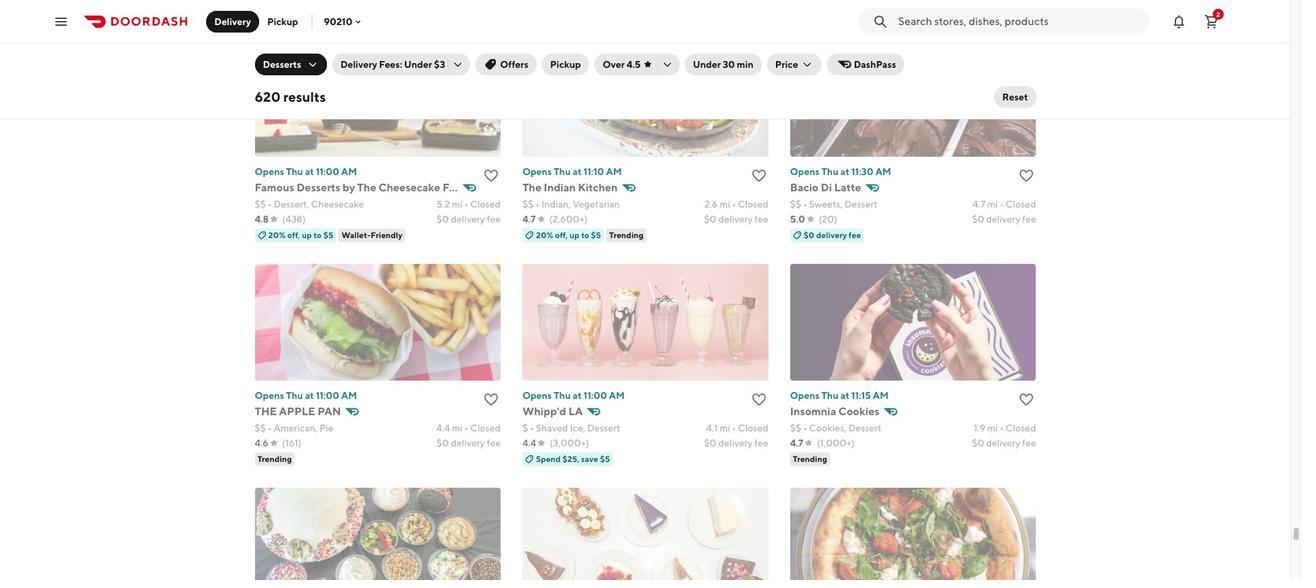 Task type: vqa. For each thing, say whether or not it's contained in the screenshot.
Ice,
yes



Task type: locate. For each thing, give the bounding box(es) containing it.
click to add this store to your saved list image up 4.4 mi • closed
[[483, 391, 500, 408]]

1 vertical spatial pickup button
[[542, 54, 590, 75]]

1 horizontal spatial cheesecake
[[379, 181, 441, 194]]

1 20% from the left
[[268, 230, 286, 240]]

opens up the 'bacio'
[[791, 166, 820, 177]]

3 items, open order cart image
[[1204, 13, 1221, 30]]

to down $$ • dessert, cheesecake
[[314, 230, 322, 240]]

11:00
[[316, 166, 340, 177], [316, 390, 340, 401], [584, 390, 607, 401]]

$​0 delivery fee for the indian kitchen
[[705, 214, 769, 224]]

4.7
[[973, 199, 986, 210], [523, 214, 536, 224], [791, 438, 804, 448]]

insomnia cookies
[[791, 405, 880, 418]]

2 vertical spatial 4.7
[[791, 438, 804, 448]]

1 horizontal spatial pickup
[[551, 59, 581, 70]]

click to add this store to your saved list image for kitchen
[[751, 167, 768, 184]]

closed for pan
[[471, 423, 501, 434]]

1 horizontal spatial 4.7
[[791, 438, 804, 448]]

shaved
[[536, 423, 568, 434]]

1 horizontal spatial to
[[582, 230, 590, 240]]

$$ up 4.8
[[255, 199, 266, 210]]

$​0 delivery fee for whipp'd la
[[705, 438, 769, 448]]

trending down 'vegetarian'
[[610, 230, 644, 240]]

1 horizontal spatial 20% off, up to $5
[[536, 230, 602, 240]]

$5 left the wallet- at the left top of page
[[324, 230, 334, 240]]

save
[[582, 454, 599, 464]]

delivery for famous desserts by the cheesecake factory
[[451, 214, 485, 224]]

closed for kitchen
[[739, 199, 769, 210]]

pickup up desserts button
[[267, 16, 298, 27]]

$$ down insomnia
[[791, 423, 802, 434]]

(438)
[[282, 214, 306, 224]]

am for by
[[342, 166, 357, 177]]

thu up di
[[822, 166, 839, 177]]

delivery for the apple pan
[[451, 438, 485, 448]]

dessert down latte
[[845, 199, 878, 210]]

cheesecake up 5.2 on the left top
[[379, 181, 441, 194]]

click to add this store to your saved list image
[[751, 167, 768, 184], [1019, 167, 1036, 184], [483, 391, 500, 408], [751, 391, 768, 408]]

11:00 for by
[[316, 166, 340, 177]]

20% off, up to $5 for desserts
[[268, 230, 334, 240]]

at for la
[[573, 390, 582, 401]]

20% down (2,600+)
[[536, 230, 554, 240]]

$ • shaved ice, dessert
[[523, 423, 621, 434]]

under inside button
[[693, 59, 721, 70]]

at for di
[[841, 166, 850, 177]]

delivery inside button
[[215, 16, 251, 27]]

under left $3
[[404, 59, 432, 70]]

famous desserts by the cheesecake factory
[[255, 181, 481, 194]]

opens thu at 11:00 am up $$ • dessert, cheesecake
[[255, 166, 357, 177]]

11:00 up pan
[[316, 390, 340, 401]]

at
[[305, 166, 314, 177], [573, 166, 582, 177], [841, 166, 850, 177], [305, 390, 314, 401], [573, 390, 582, 401], [841, 390, 850, 401]]

1 horizontal spatial click to add this store to your saved list image
[[1019, 391, 1036, 408]]

opens for the
[[255, 390, 284, 401]]

up down (2,600+)
[[570, 230, 580, 240]]

0 horizontal spatial 20%
[[268, 230, 286, 240]]

1 the from the left
[[357, 181, 377, 194]]

the right by
[[357, 181, 377, 194]]

0 vertical spatial delivery
[[215, 16, 251, 27]]

to for desserts
[[314, 230, 322, 240]]

2 horizontal spatial trending
[[793, 454, 828, 464]]

off, down (438)
[[288, 230, 300, 240]]

opens
[[255, 166, 284, 177], [523, 166, 552, 177], [791, 166, 820, 177], [255, 390, 284, 401], [523, 390, 552, 401], [791, 390, 820, 401]]

0 vertical spatial desserts
[[263, 59, 301, 70]]

pickup left over
[[551, 59, 581, 70]]

desserts
[[263, 59, 301, 70], [297, 181, 341, 194]]

thu up indian
[[554, 166, 571, 177]]

1 horizontal spatial trending
[[610, 230, 644, 240]]

0 horizontal spatial cheesecake
[[311, 199, 364, 210]]

20% off, up to $5 down (438)
[[268, 230, 334, 240]]

opens up whipp'd in the bottom of the page
[[523, 390, 552, 401]]

opens thu at 11:00 am for la
[[523, 390, 625, 401]]

5.2 mi • closed
[[437, 199, 501, 210]]

cookies,
[[810, 423, 847, 434]]

1 horizontal spatial delivery
[[341, 59, 377, 70]]

pickup button left over
[[542, 54, 590, 75]]

$$ up '4.6'
[[255, 423, 266, 434]]

opens thu at 11:00 am
[[255, 166, 357, 177], [255, 390, 357, 401], [523, 390, 625, 401]]

delivery
[[215, 16, 251, 27], [341, 59, 377, 70]]

0 horizontal spatial 4.4
[[437, 423, 450, 434]]

thu up the whipp'd la at the left bottom
[[554, 390, 571, 401]]

11:00 up $$ • dessert, cheesecake
[[316, 166, 340, 177]]

1 vertical spatial 4.7
[[523, 214, 536, 224]]

$5 for kitchen
[[591, 230, 602, 240]]

0 horizontal spatial 20% off, up to $5
[[268, 230, 334, 240]]

am for kitchen
[[606, 166, 622, 177]]

$5 right save
[[600, 454, 611, 464]]

0 horizontal spatial delivery
[[215, 16, 251, 27]]

delivery
[[987, 3, 1021, 14], [451, 214, 485, 224], [719, 214, 753, 224], [987, 214, 1021, 224], [817, 230, 848, 240], [451, 438, 485, 448], [719, 438, 753, 448], [987, 438, 1021, 448]]

1 horizontal spatial the
[[523, 181, 542, 194]]

$5
[[324, 230, 334, 240], [591, 230, 602, 240], [600, 454, 611, 464]]

delivery for insomnia cookies
[[987, 438, 1021, 448]]

1 horizontal spatial under
[[693, 59, 721, 70]]

to
[[314, 230, 322, 240], [582, 230, 590, 240]]

2 up from the left
[[570, 230, 580, 240]]

0 horizontal spatial under
[[404, 59, 432, 70]]

1 vertical spatial 4.4
[[523, 438, 537, 448]]

at left 11:10
[[573, 166, 582, 177]]

under
[[404, 59, 432, 70], [693, 59, 721, 70]]

over
[[603, 59, 625, 70]]

5.2
[[437, 199, 450, 210]]

opens up insomnia
[[791, 390, 820, 401]]

american,
[[274, 423, 318, 434]]

1 vertical spatial click to add this store to your saved list image
[[1019, 391, 1036, 408]]

2 under from the left
[[693, 59, 721, 70]]

1 horizontal spatial off,
[[555, 230, 568, 240]]

1 horizontal spatial 4.4
[[523, 438, 537, 448]]

up for indian
[[570, 230, 580, 240]]

$​0 delivery fee
[[973, 3, 1037, 14], [437, 214, 501, 224], [705, 214, 769, 224], [973, 214, 1037, 224], [437, 438, 501, 448], [705, 438, 769, 448], [973, 438, 1037, 448]]

click to add this store to your saved list image up 4.7 mi • closed
[[1019, 167, 1036, 184]]

0 horizontal spatial pickup
[[267, 16, 298, 27]]

4.4 for 4.4 mi • closed
[[437, 423, 450, 434]]

30
[[723, 59, 735, 70]]

4.4
[[437, 423, 450, 434], [523, 438, 537, 448]]

11:15
[[852, 390, 872, 401]]

at up latte
[[841, 166, 850, 177]]

4.7 mi • closed
[[973, 199, 1037, 210]]

desserts up $$ • dessert, cheesecake
[[297, 181, 341, 194]]

opens thu at 11:00 am for desserts
[[255, 166, 357, 177]]

0 horizontal spatial click to add this store to your saved list image
[[483, 167, 500, 184]]

0 horizontal spatial pickup button
[[259, 11, 306, 32]]

at left 11:15
[[841, 390, 850, 401]]

$$ • indian, vegetarian
[[523, 199, 620, 210]]

trending
[[610, 230, 644, 240], [258, 454, 292, 464], [793, 454, 828, 464]]

click to add this store to your saved list image right factory
[[483, 167, 500, 184]]

$$ for insomnia
[[791, 423, 802, 434]]

$​0 for the apple pan
[[437, 438, 449, 448]]

up down (438)
[[302, 230, 312, 240]]

at for apple
[[305, 390, 314, 401]]

off,
[[288, 230, 300, 240], [555, 230, 568, 240]]

whipp'd la
[[523, 405, 583, 418]]

1 to from the left
[[314, 230, 322, 240]]

1 vertical spatial cheesecake
[[311, 199, 364, 210]]

0 horizontal spatial 4.7
[[523, 214, 536, 224]]

thu up insomnia cookies
[[822, 390, 839, 401]]

$$ for the
[[523, 199, 534, 210]]

$​0 for the indian kitchen
[[705, 214, 717, 224]]

up for desserts
[[302, 230, 312, 240]]

indian
[[544, 181, 576, 194]]

thu up famous
[[286, 166, 303, 177]]

2.6
[[705, 199, 718, 210]]

closed
[[471, 199, 501, 210], [739, 199, 769, 210], [1006, 199, 1037, 210], [471, 423, 501, 434], [739, 423, 769, 434], [1006, 423, 1037, 434]]

notification bell image
[[1172, 13, 1188, 30]]

dashpass
[[854, 59, 897, 70]]

to for indian
[[582, 230, 590, 240]]

kitchen
[[578, 181, 618, 194]]

$$ up 5.0 at the right top of page
[[791, 199, 802, 210]]

thu for di
[[822, 166, 839, 177]]

2 20% from the left
[[536, 230, 554, 240]]

opens thu at 11:00 am up the apple pan
[[255, 390, 357, 401]]

1 off, from the left
[[288, 230, 300, 240]]

click to add this store to your saved list image up the 2.6 mi • closed
[[751, 167, 768, 184]]

2 horizontal spatial 4.7
[[973, 199, 986, 210]]

closed for latte
[[1006, 199, 1037, 210]]

0 horizontal spatial the
[[357, 181, 377, 194]]

0 vertical spatial pickup button
[[259, 11, 306, 32]]

0 horizontal spatial trending
[[258, 454, 292, 464]]

$$ for the
[[255, 423, 266, 434]]

trending for insomnia cookies
[[793, 454, 828, 464]]

20%
[[268, 230, 286, 240], [536, 230, 554, 240]]

0 horizontal spatial up
[[302, 230, 312, 240]]

20% off, up to $5 down (2,600+)
[[536, 230, 602, 240]]

click to add this store to your saved list image
[[483, 167, 500, 184], [1019, 391, 1036, 408]]

famous
[[255, 181, 295, 194]]

1 horizontal spatial up
[[570, 230, 580, 240]]

$​0 delivery fee for famous desserts by the cheesecake factory
[[437, 214, 501, 224]]

desserts up the 620 results
[[263, 59, 301, 70]]

opens up famous
[[255, 166, 284, 177]]

mi
[[452, 199, 463, 210], [720, 199, 731, 210], [988, 199, 999, 210], [452, 423, 463, 434], [720, 423, 731, 434], [988, 423, 999, 434]]

4.4 mi • closed
[[437, 423, 501, 434]]

desserts button
[[255, 54, 327, 75]]

$$ • cookies, dessert
[[791, 423, 882, 434]]

opens thu at 11:15 am
[[791, 390, 889, 401]]

1 horizontal spatial 20%
[[536, 230, 554, 240]]

$$ • american, pie
[[255, 423, 334, 434]]

0 horizontal spatial to
[[314, 230, 322, 240]]

the left indian
[[523, 181, 542, 194]]

pickup
[[267, 16, 298, 27], [551, 59, 581, 70]]

thu for indian
[[554, 166, 571, 177]]

0 vertical spatial pickup
[[267, 16, 298, 27]]

price button
[[768, 54, 822, 75]]

dessert down cookies
[[849, 423, 882, 434]]

under left 30
[[693, 59, 721, 70]]

$3
[[434, 59, 445, 70]]

opens up the
[[255, 390, 284, 401]]

0 vertical spatial click to add this store to your saved list image
[[483, 167, 500, 184]]

fee for bacio di latte
[[1023, 214, 1037, 224]]

pickup button up desserts button
[[259, 11, 306, 32]]

up
[[302, 230, 312, 240], [570, 230, 580, 240]]

2 to from the left
[[582, 230, 590, 240]]

opens thu at 11:00 am up la
[[523, 390, 625, 401]]

2 off, from the left
[[555, 230, 568, 240]]

trending down '4.6'
[[258, 454, 292, 464]]

$​0 delivery fee for the apple pan
[[437, 438, 501, 448]]

2 20% off, up to $5 from the left
[[536, 230, 602, 240]]

1 vertical spatial delivery
[[341, 59, 377, 70]]

apple
[[279, 405, 316, 418]]

latte
[[835, 181, 862, 194]]

1 under from the left
[[404, 59, 432, 70]]

thu up apple
[[286, 390, 303, 401]]

the
[[357, 181, 377, 194], [523, 181, 542, 194]]

thu for la
[[554, 390, 571, 401]]

at up the apple pan
[[305, 390, 314, 401]]

0 vertical spatial 4.4
[[437, 423, 450, 434]]

to down (2,600+)
[[582, 230, 590, 240]]

delivery for delivery
[[215, 16, 251, 27]]

off, down (2,600+)
[[555, 230, 568, 240]]

fee for whipp'd la
[[755, 438, 769, 448]]

0 vertical spatial 4.7
[[973, 199, 986, 210]]

$$
[[255, 199, 266, 210], [523, 199, 534, 210], [791, 199, 802, 210], [255, 423, 266, 434], [791, 423, 802, 434]]

at for desserts
[[305, 166, 314, 177]]

trending down (1,000+)
[[793, 454, 828, 464]]

spend $25, save $5
[[536, 454, 611, 464]]

$0 delivery fee
[[804, 230, 862, 240]]

opens up indian
[[523, 166, 552, 177]]

friendly
[[371, 230, 403, 240]]

click to add this store to your saved list image up 1.9 mi • closed
[[1019, 391, 1036, 408]]

at up $$ • dessert, cheesecake
[[305, 166, 314, 177]]

at up la
[[573, 390, 582, 401]]

spend
[[536, 454, 561, 464]]

1 up from the left
[[302, 230, 312, 240]]

4.5
[[627, 59, 641, 70]]

cheesecake down by
[[311, 199, 364, 210]]

at for cookies
[[841, 390, 850, 401]]

$25,
[[563, 454, 580, 464]]

4.4 for 4.4
[[523, 438, 537, 448]]

0 vertical spatial cheesecake
[[379, 181, 441, 194]]

$5 down 'vegetarian'
[[591, 230, 602, 240]]

bacio
[[791, 181, 819, 194]]

opens for insomnia
[[791, 390, 820, 401]]

thu
[[286, 166, 303, 177], [554, 166, 571, 177], [822, 166, 839, 177], [286, 390, 303, 401], [554, 390, 571, 401], [822, 390, 839, 401]]

0 horizontal spatial off,
[[288, 230, 300, 240]]

$$ left indian,
[[523, 199, 534, 210]]

20% off, up to $5
[[268, 230, 334, 240], [536, 230, 602, 240]]

20% down 4.8
[[268, 230, 286, 240]]

20% for the
[[536, 230, 554, 240]]

1 20% off, up to $5 from the left
[[268, 230, 334, 240]]



Task type: describe. For each thing, give the bounding box(es) containing it.
$​0 for bacio di latte
[[973, 214, 985, 224]]

2 the from the left
[[523, 181, 542, 194]]

fee for the apple pan
[[487, 438, 501, 448]]

price
[[776, 59, 799, 70]]

(3,000+)
[[550, 438, 590, 448]]

$
[[523, 423, 528, 434]]

delivery for bacio di latte
[[987, 214, 1021, 224]]

insomnia
[[791, 405, 837, 418]]

click to add this store to your saved list image for latte
[[1019, 167, 1036, 184]]

pan
[[318, 405, 341, 418]]

dashpass button
[[827, 54, 905, 75]]

desserts inside button
[[263, 59, 301, 70]]

20% off, up to $5 for indian
[[536, 230, 602, 240]]

4.7 for insomnia cookies
[[791, 438, 804, 448]]

min
[[737, 59, 754, 70]]

wallet-friendly
[[342, 230, 403, 240]]

4.6
[[255, 438, 269, 448]]

fee for the indian kitchen
[[755, 214, 769, 224]]

dessert for insomnia cookies
[[849, 423, 882, 434]]

reset button
[[995, 86, 1037, 108]]

620
[[255, 89, 281, 105]]

closed for by
[[471, 199, 501, 210]]

offers button
[[476, 54, 537, 75]]

2 button
[[1199, 8, 1226, 35]]

$$ • dessert, cheesecake
[[255, 199, 364, 210]]

90210
[[324, 16, 353, 27]]

fee for insomnia cookies
[[1023, 438, 1037, 448]]

under 30 min button
[[685, 54, 762, 75]]

dessert for bacio di latte
[[845, 199, 878, 210]]

off, for desserts
[[288, 230, 300, 240]]

$0
[[804, 230, 815, 240]]

the indian kitchen
[[523, 181, 618, 194]]

delivery fees: under $3
[[341, 59, 445, 70]]

Store search: begin typing to search for stores available on DoorDash text field
[[899, 14, 1142, 29]]

whipp'd
[[523, 405, 567, 418]]

click to add this store to your saved list image for famous desserts by the cheesecake factory
[[483, 167, 500, 184]]

mi for by
[[452, 199, 463, 210]]

1 horizontal spatial pickup button
[[542, 54, 590, 75]]

delivery button
[[206, 11, 259, 32]]

4.8
[[255, 214, 269, 224]]

over 4.5
[[603, 59, 641, 70]]

trending for the apple pan
[[258, 454, 292, 464]]

4.1 mi • closed
[[707, 423, 769, 434]]

$​0 for whipp'd la
[[705, 438, 717, 448]]

factory
[[443, 181, 481, 194]]

click to add this store to your saved list image for pan
[[483, 391, 500, 408]]

opens thu at 11:10 am
[[523, 166, 622, 177]]

thu for cookies
[[822, 390, 839, 401]]

thu for desserts
[[286, 166, 303, 177]]

ice,
[[570, 423, 586, 434]]

sweets,
[[810, 199, 843, 210]]

cookies
[[839, 405, 880, 418]]

the apple pan
[[255, 405, 341, 418]]

(161)
[[282, 438, 302, 448]]

click to add this store to your saved list image for insomnia cookies
[[1019, 391, 1036, 408]]

mi for pan
[[452, 423, 463, 434]]

opens for bacio
[[791, 166, 820, 177]]

la
[[569, 405, 583, 418]]

the
[[255, 405, 277, 418]]

$​0 for insomnia cookies
[[973, 438, 985, 448]]

over 4.5 button
[[595, 54, 680, 75]]

$$ for famous
[[255, 199, 266, 210]]

delivery for delivery fees: under $3
[[341, 59, 377, 70]]

5.0
[[791, 214, 806, 224]]

11:00 for pan
[[316, 390, 340, 401]]

90210 button
[[324, 16, 364, 27]]

thu for apple
[[286, 390, 303, 401]]

1 vertical spatial pickup
[[551, 59, 581, 70]]

fee for famous desserts by the cheesecake factory
[[487, 214, 501, 224]]

offers
[[500, 59, 529, 70]]

1.9
[[975, 423, 986, 434]]

delivery for whipp'd la
[[719, 438, 753, 448]]

4.7 for the indian kitchen
[[523, 214, 536, 224]]

$5 for by
[[324, 230, 334, 240]]

dessert right ice,
[[588, 423, 621, 434]]

dessert,
[[274, 199, 309, 210]]

reset
[[1003, 92, 1029, 103]]

(20)
[[819, 214, 838, 224]]

open menu image
[[53, 13, 69, 30]]

am for pan
[[342, 390, 357, 401]]

1 vertical spatial desserts
[[297, 181, 341, 194]]

results
[[284, 89, 326, 105]]

$$ for bacio
[[791, 199, 802, 210]]

pie
[[320, 423, 334, 434]]

(1,000+)
[[818, 438, 855, 448]]

indian,
[[542, 199, 571, 210]]

opens for famous
[[255, 166, 284, 177]]

am for latte
[[876, 166, 892, 177]]

wallet-
[[342, 230, 371, 240]]

2.6 mi • closed
[[705, 199, 769, 210]]

2
[[1217, 10, 1221, 18]]

fees:
[[379, 59, 403, 70]]

$$ • sweets, dessert
[[791, 199, 878, 210]]

at for indian
[[573, 166, 582, 177]]

vegetarian
[[573, 199, 620, 210]]

mi for latte
[[988, 199, 999, 210]]

20% for famous
[[268, 230, 286, 240]]

11:30
[[852, 166, 874, 177]]

$​0 delivery fee for bacio di latte
[[973, 214, 1037, 224]]

4.1
[[707, 423, 718, 434]]

$​0 delivery fee for insomnia cookies
[[973, 438, 1037, 448]]

by
[[343, 181, 355, 194]]

11:10
[[584, 166, 605, 177]]

click to add this store to your saved list image up 4.1 mi • closed on the right bottom
[[751, 391, 768, 408]]

opens thu at 11:30 am
[[791, 166, 892, 177]]

(2,600+)
[[550, 214, 588, 224]]

bacio di latte
[[791, 181, 862, 194]]

mi for kitchen
[[720, 199, 731, 210]]

11:00 up ice,
[[584, 390, 607, 401]]

opens for whipp'd
[[523, 390, 552, 401]]

di
[[821, 181, 833, 194]]

opens thu at 11:00 am for apple
[[255, 390, 357, 401]]

opens for the
[[523, 166, 552, 177]]

1.9 mi • closed
[[975, 423, 1037, 434]]

$​0 delivery fee link
[[791, 0, 1037, 18]]

off, for indian
[[555, 230, 568, 240]]

delivery for the indian kitchen
[[719, 214, 753, 224]]

under 30 min
[[693, 59, 754, 70]]

620 results
[[255, 89, 326, 105]]

$​0 for famous desserts by the cheesecake factory
[[437, 214, 449, 224]]



